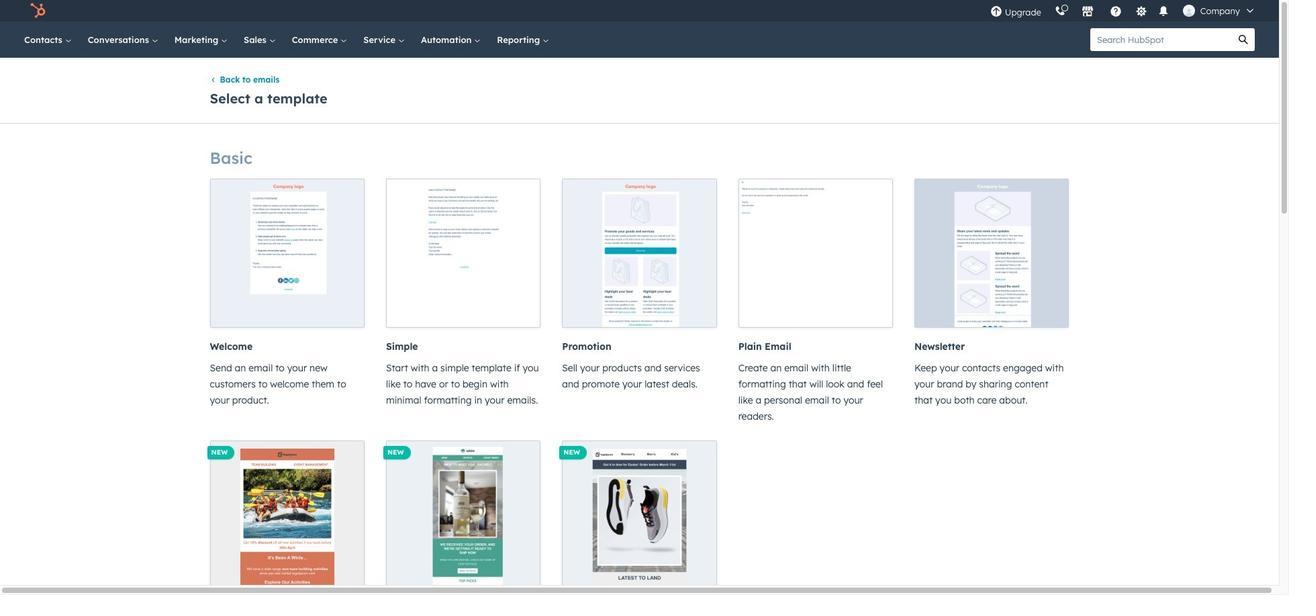 Task type: locate. For each thing, give the bounding box(es) containing it.
marketplaces image
[[1082, 6, 1094, 18]]

menu
[[984, 0, 1263, 21]]

newsletter image
[[915, 180, 1069, 327]]

jacob simon image
[[1183, 5, 1195, 17]]

simple image
[[387, 180, 540, 327]]



Task type: vqa. For each thing, say whether or not it's contained in the screenshot.
MENU
yes



Task type: describe. For each thing, give the bounding box(es) containing it.
Search HubSpot search field
[[1091, 28, 1232, 51]]

welcome image
[[211, 180, 364, 327]]

plain email image
[[739, 180, 893, 327]]

promotion image
[[563, 180, 716, 327]]



